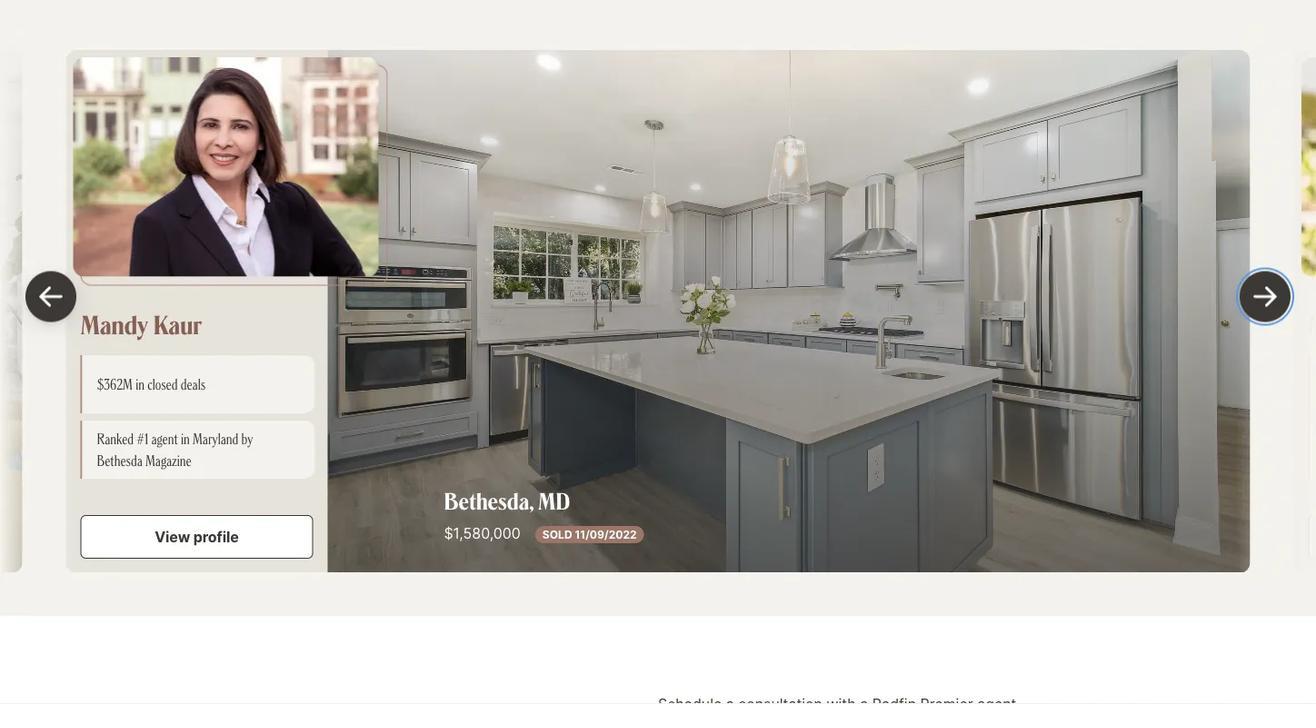 Task type: locate. For each thing, give the bounding box(es) containing it.
by
[[242, 429, 254, 448]]

view profile
[[155, 528, 239, 545]]

previous image
[[29, 275, 73, 318]]

bethesda
[[97, 451, 143, 469]]

closed
[[148, 375, 178, 393]]

in right agent
[[181, 429, 190, 448]]

kaur
[[154, 307, 203, 341]]

1 vertical spatial in
[[181, 429, 190, 448]]

$1,580,000
[[445, 524, 521, 542]]

in
[[136, 375, 145, 393], [181, 429, 190, 448]]

in left closed
[[136, 375, 145, 393]]

sold 11/09/2022
[[543, 528, 638, 541]]

profile
[[194, 528, 239, 545]]

1 horizontal spatial in
[[181, 429, 190, 448]]

bethesda, md
[[445, 485, 571, 515]]

$362m in closed deals
[[97, 375, 206, 393]]

deals
[[181, 375, 206, 393]]

mandy kaur image
[[74, 57, 379, 276]]

in inside ranked #1 agent in maryland by bethesda magazine
[[181, 429, 190, 448]]

sold
[[543, 528, 573, 541]]

agent
[[152, 429, 178, 448]]

magazine
[[146, 451, 192, 469]]

0 horizontal spatial in
[[136, 375, 145, 393]]



Task type: describe. For each thing, give the bounding box(es) containing it.
0 vertical spatial in
[[136, 375, 145, 393]]

view profile button
[[81, 515, 314, 559]]

ranked
[[97, 429, 134, 448]]

11/09/2022
[[575, 528, 638, 541]]

md
[[539, 485, 571, 515]]

view
[[155, 528, 191, 545]]

mandy kaur
[[81, 307, 203, 341]]

$362m
[[97, 375, 133, 393]]

maryland
[[193, 429, 239, 448]]

#1
[[137, 429, 149, 448]]

ranked #1 agent in maryland by bethesda magazine
[[97, 429, 254, 469]]

mandy
[[81, 307, 149, 341]]

next image
[[1244, 275, 1288, 318]]

mandy kaur link
[[81, 307, 203, 341]]

bethesda,
[[445, 485, 534, 515]]



Task type: vqa. For each thing, say whether or not it's contained in the screenshot.
oct
no



